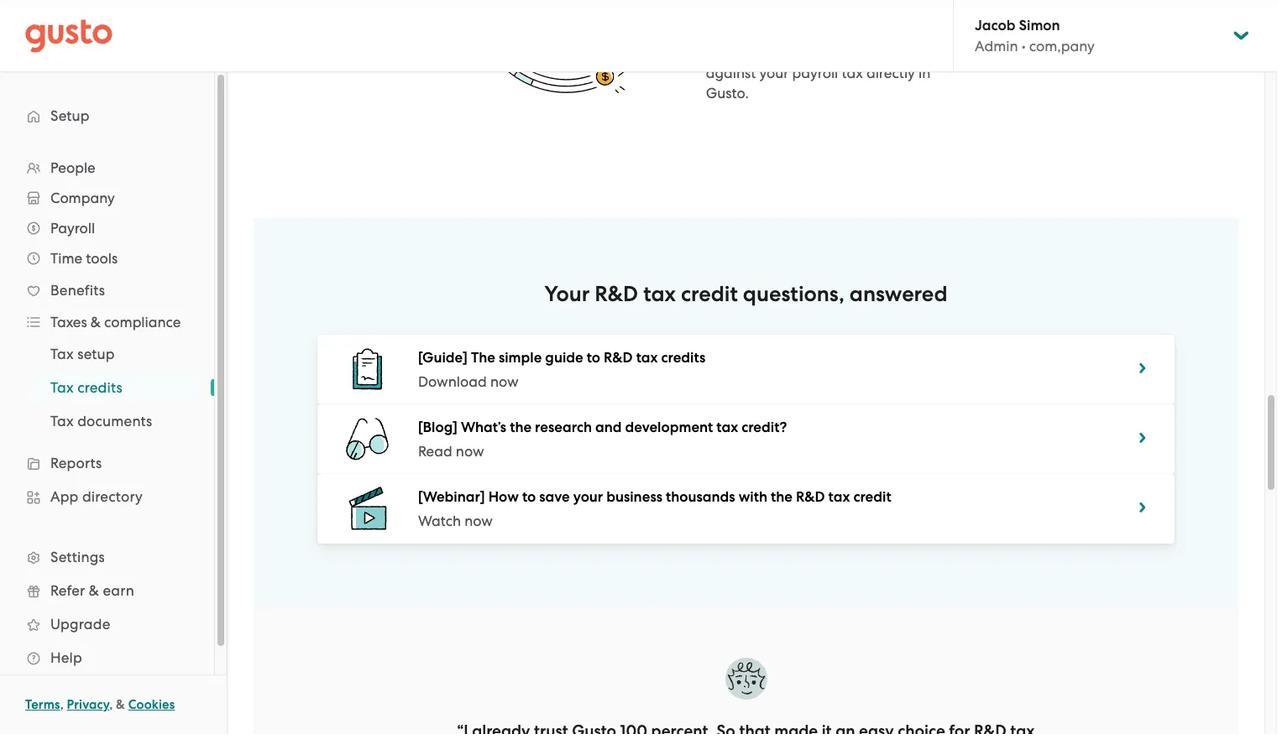 Task type: describe. For each thing, give the bounding box(es) containing it.
cookies button
[[128, 695, 175, 715]]

simon
[[1019, 17, 1060, 34]]

earn
[[103, 583, 134, 600]]

benefits link
[[17, 275, 197, 306]]

& for compliance
[[91, 314, 101, 331]]

payroll
[[50, 220, 95, 237]]

benefits
[[50, 282, 105, 299]]

taxes & compliance button
[[17, 307, 197, 338]]

compliance
[[104, 314, 181, 331]]

to inside [guide] the simple guide to r&d tax credits download now
[[587, 349, 600, 367]]

tax for tax documents
[[50, 413, 74, 430]]

jacob simon admin • com,pany
[[975, 17, 1095, 55]]

upgrade link
[[17, 610, 197, 640]]

credit?
[[742, 419, 787, 436]]

tax credits link
[[30, 373, 197, 403]]

questions,
[[743, 281, 845, 307]]

arrow right image
[[1135, 500, 1150, 517]]

preview of profile photo image
[[725, 658, 767, 700]]

research
[[535, 419, 592, 436]]

time
[[50, 250, 82, 267]]

with
[[739, 488, 768, 506]]

the inside the '[blog] what's the research and development tax credit? read now'
[[510, 419, 532, 436]]

watch
[[418, 513, 461, 530]]

how
[[488, 488, 519, 506]]

development
[[625, 419, 713, 436]]

help
[[50, 650, 82, 667]]

& for earn
[[89, 583, 99, 600]]

tax documents link
[[30, 406, 197, 437]]

tax setup
[[50, 346, 115, 363]]

terms link
[[25, 698, 60, 713]]

[webinar]
[[418, 488, 485, 506]]

people
[[50, 160, 96, 176]]

app
[[50, 489, 79, 506]]

2 vertical spatial &
[[116, 698, 125, 713]]

to inside [webinar] how to save your business thousands with the r&d tax credit watch now
[[522, 488, 536, 506]]

terms , privacy , & cookies
[[25, 698, 175, 713]]

terms
[[25, 698, 60, 713]]

list containing tax setup
[[0, 338, 214, 438]]

save
[[539, 488, 570, 506]]

[blog]
[[418, 419, 458, 436]]

reports
[[50, 455, 102, 472]]

time tools
[[50, 250, 118, 267]]

credits inside "list"
[[77, 380, 122, 396]]

tax for tax credits
[[50, 380, 74, 396]]

guide
[[545, 349, 583, 367]]

business
[[607, 488, 663, 506]]

tax inside [guide] the simple guide to r&d tax credits download now
[[636, 349, 658, 367]]

download
[[418, 373, 487, 390]]

the inside [webinar] how to save your business thousands with the r&d tax credit watch now
[[771, 488, 793, 506]]

refer & earn
[[50, 583, 134, 600]]

credit inside [webinar] how to save your business thousands with the r&d tax credit watch now
[[854, 488, 892, 506]]

gusto navigation element
[[0, 72, 214, 702]]

time tools button
[[17, 244, 197, 274]]



Task type: locate. For each thing, give the bounding box(es) containing it.
0 vertical spatial to
[[587, 349, 600, 367]]

& left cookies button
[[116, 698, 125, 713]]

1 vertical spatial tax
[[50, 380, 74, 396]]

setup link
[[17, 101, 197, 131]]

tax documents
[[50, 413, 152, 430]]

1 arrow right image from the top
[[1135, 360, 1150, 378]]

arrow right image for [blog] what's the research and development tax credit?
[[1135, 430, 1150, 448]]

the
[[510, 419, 532, 436], [771, 488, 793, 506]]

privacy
[[67, 698, 109, 713]]

0 vertical spatial r&d
[[595, 281, 638, 307]]

credits
[[661, 349, 706, 367], [77, 380, 122, 396]]

jacob
[[975, 17, 1016, 34]]

2 arrow right image from the top
[[1135, 430, 1150, 448]]

0 horizontal spatial to
[[522, 488, 536, 506]]

1 vertical spatial &
[[89, 583, 99, 600]]

tax credits
[[50, 380, 122, 396]]

now inside [guide] the simple guide to r&d tax credits download now
[[490, 373, 519, 390]]

3 tax from the top
[[50, 413, 74, 430]]

arrow right image
[[1135, 360, 1150, 378], [1135, 430, 1150, 448]]

1 vertical spatial r&d
[[604, 349, 633, 367]]

help link
[[17, 643, 197, 673]]

1 tax from the top
[[50, 346, 74, 363]]

0 horizontal spatial credit
[[681, 281, 738, 307]]

2 , from the left
[[109, 698, 113, 713]]

admin
[[975, 38, 1018, 55]]

2 tax from the top
[[50, 380, 74, 396]]

2 vertical spatial r&d
[[796, 488, 825, 506]]

2 list from the top
[[0, 338, 214, 438]]

setup
[[77, 346, 115, 363]]

now inside the '[blog] what's the research and development tax credit? read now'
[[456, 443, 484, 460]]

r&d inside [guide] the simple guide to r&d tax credits download now
[[604, 349, 633, 367]]

& inside refer & earn link
[[89, 583, 99, 600]]

now down simple
[[490, 373, 519, 390]]

0 vertical spatial credit
[[681, 281, 738, 307]]

[webinar] how to save your business thousands with the r&d tax credit watch now
[[418, 488, 892, 530]]

1 horizontal spatial to
[[587, 349, 600, 367]]

your r&d tax credit questions, answered
[[545, 281, 948, 307]]

0 vertical spatial &
[[91, 314, 101, 331]]

reports link
[[17, 448, 197, 479]]

now down how
[[465, 513, 493, 530]]

answered
[[850, 281, 948, 307]]

taxes
[[50, 314, 87, 331]]

[guide] the simple guide to r&d tax credits download now
[[418, 349, 706, 390]]

taxes & compliance
[[50, 314, 181, 331]]

& left earn
[[89, 583, 99, 600]]

& inside taxes & compliance dropdown button
[[91, 314, 101, 331]]

people button
[[17, 153, 197, 183]]

and
[[595, 419, 622, 436]]

tax inside tax credits link
[[50, 380, 74, 396]]

tax inside [webinar] how to save your business thousands with the r&d tax credit watch now
[[828, 488, 850, 506]]

simple
[[499, 349, 542, 367]]

r&d right the with
[[796, 488, 825, 506]]

1 vertical spatial now
[[456, 443, 484, 460]]

r&d right your
[[595, 281, 638, 307]]

home image
[[25, 19, 113, 52]]

credits inside [guide] the simple guide to r&d tax credits download now
[[661, 349, 706, 367]]

your
[[573, 488, 603, 506]]

to
[[587, 349, 600, 367], [522, 488, 536, 506]]

now inside [webinar] how to save your business thousands with the r&d tax credit watch now
[[465, 513, 493, 530]]

settings link
[[17, 542, 197, 573]]

tax down the taxes
[[50, 346, 74, 363]]

0 vertical spatial the
[[510, 419, 532, 436]]

refer & earn link
[[17, 576, 197, 606]]

com,pany
[[1029, 38, 1095, 55]]

tax
[[643, 281, 676, 307], [636, 349, 658, 367], [717, 419, 738, 436], [828, 488, 850, 506]]

tax
[[50, 346, 74, 363], [50, 380, 74, 396], [50, 413, 74, 430]]

thousands
[[666, 488, 735, 506]]

1 list from the top
[[0, 153, 214, 675]]

r&d inside [webinar] how to save your business thousands with the r&d tax credit watch now
[[796, 488, 825, 506]]

upgrade
[[50, 616, 110, 633]]

the right what's
[[510, 419, 532, 436]]

0 horizontal spatial ,
[[60, 698, 64, 713]]

tax setup link
[[30, 339, 197, 369]]

1 horizontal spatial credit
[[854, 488, 892, 506]]

tax for tax setup
[[50, 346, 74, 363]]

now for what's
[[456, 443, 484, 460]]

now down what's
[[456, 443, 484, 460]]

0 horizontal spatial credits
[[77, 380, 122, 396]]

your
[[545, 281, 590, 307]]

tax inside tax documents link
[[50, 413, 74, 430]]

r&d right guide
[[604, 349, 633, 367]]

company button
[[17, 183, 197, 213]]

tools
[[86, 250, 118, 267]]

credits up tax documents
[[77, 380, 122, 396]]

0 horizontal spatial the
[[510, 419, 532, 436]]

1 vertical spatial arrow right image
[[1135, 430, 1150, 448]]

2 vertical spatial tax
[[50, 413, 74, 430]]

[guide]
[[418, 349, 468, 367]]

company
[[50, 190, 115, 207]]

tax inside the '[blog] what's the research and development tax credit? read now'
[[717, 419, 738, 436]]

,
[[60, 698, 64, 713], [109, 698, 113, 713]]

tax inside tax setup link
[[50, 346, 74, 363]]

0 vertical spatial tax
[[50, 346, 74, 363]]

credits up the development
[[661, 349, 706, 367]]

1 horizontal spatial ,
[[109, 698, 113, 713]]

0 vertical spatial now
[[490, 373, 519, 390]]

0 vertical spatial credits
[[661, 349, 706, 367]]

settings
[[50, 549, 105, 566]]

1 horizontal spatial credits
[[661, 349, 706, 367]]

1 , from the left
[[60, 698, 64, 713]]

r&d
[[595, 281, 638, 307], [604, 349, 633, 367], [796, 488, 825, 506]]

list containing people
[[0, 153, 214, 675]]

directory
[[82, 489, 143, 506]]

list
[[0, 153, 214, 675], [0, 338, 214, 438]]

, left privacy link
[[60, 698, 64, 713]]

tax down tax setup
[[50, 380, 74, 396]]

credit
[[681, 281, 738, 307], [854, 488, 892, 506]]

the right the with
[[771, 488, 793, 506]]

to right guide
[[587, 349, 600, 367]]

, left cookies button
[[109, 698, 113, 713]]

the
[[471, 349, 495, 367]]

refer
[[50, 583, 85, 600]]

1 horizontal spatial the
[[771, 488, 793, 506]]

& right the taxes
[[91, 314, 101, 331]]

now for the
[[490, 373, 519, 390]]

1 vertical spatial credits
[[77, 380, 122, 396]]

[blog] what's the research and development tax credit? read now
[[418, 419, 787, 460]]

app directory link
[[17, 482, 197, 512]]

cookies
[[128, 698, 175, 713]]

read
[[418, 443, 452, 460]]

documents
[[77, 413, 152, 430]]

1 vertical spatial credit
[[854, 488, 892, 506]]

tax down tax credits
[[50, 413, 74, 430]]

payroll button
[[17, 213, 197, 244]]

what's
[[461, 419, 506, 436]]

to right how
[[522, 488, 536, 506]]

&
[[91, 314, 101, 331], [89, 583, 99, 600], [116, 698, 125, 713]]

privacy link
[[67, 698, 109, 713]]

2 vertical spatial now
[[465, 513, 493, 530]]

1 vertical spatial the
[[771, 488, 793, 506]]

app directory
[[50, 489, 143, 506]]

0 vertical spatial arrow right image
[[1135, 360, 1150, 378]]

now
[[490, 373, 519, 390], [456, 443, 484, 460], [465, 513, 493, 530]]

arrow right image for [guide] the simple guide to r&d tax credits
[[1135, 360, 1150, 378]]

•
[[1022, 38, 1026, 55]]

1 vertical spatial to
[[522, 488, 536, 506]]

setup
[[50, 107, 90, 124]]



Task type: vqa. For each thing, say whether or not it's contained in the screenshot.
partners
no



